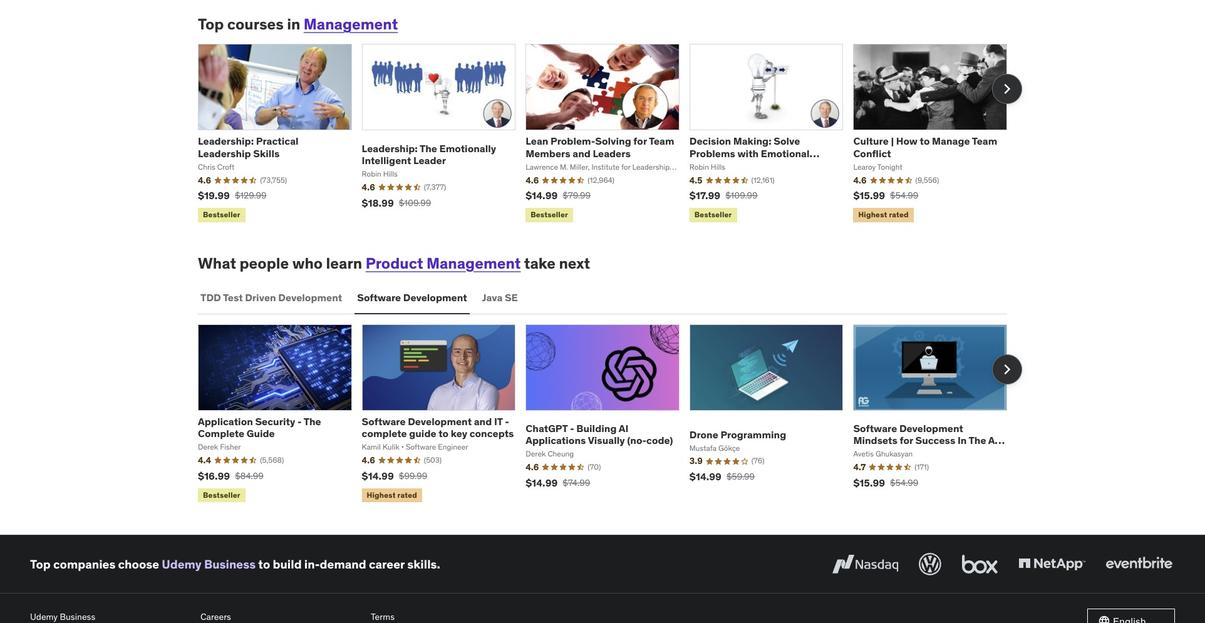 Task type: locate. For each thing, give the bounding box(es) containing it.
complete
[[198, 427, 244, 440]]

take
[[524, 254, 556, 273]]

1 horizontal spatial business
[[204, 557, 256, 572]]

programming
[[721, 428, 786, 441]]

ai right building
[[619, 422, 629, 435]]

for right solving
[[634, 135, 647, 147]]

1 horizontal spatial management
[[427, 254, 521, 273]]

0 vertical spatial udemy business link
[[162, 557, 256, 572]]

to left key
[[439, 427, 449, 440]]

udemy business link down companies on the left bottom of the page
[[30, 609, 190, 623]]

the inside software development mindsets for success in the age of ai
[[969, 434, 986, 447]]

people
[[240, 254, 289, 273]]

software inside software development and it - complete guide to key concepts
[[362, 415, 406, 428]]

- inside software development and it - complete guide to key concepts
[[505, 415, 509, 428]]

udemy
[[162, 557, 202, 572], [30, 612, 58, 623]]

what people who learn product management take next
[[198, 254, 590, 273]]

tdd test driven development button
[[198, 283, 345, 313]]

lean problem-solving for team members and leaders
[[526, 135, 674, 160]]

1 horizontal spatial the
[[420, 142, 437, 155]]

0 horizontal spatial team
[[649, 135, 674, 147]]

emotionally
[[440, 142, 496, 155]]

team right manage
[[972, 135, 998, 147]]

1 horizontal spatial udemy
[[162, 557, 202, 572]]

and
[[573, 147, 591, 160], [474, 415, 492, 428]]

udemy business
[[30, 612, 95, 623]]

software for software development and it - complete guide to key concepts
[[362, 415, 406, 428]]

1 vertical spatial to
[[439, 427, 449, 440]]

skills.
[[407, 557, 440, 572]]

1 vertical spatial top
[[30, 557, 51, 572]]

application security - the complete guide
[[198, 415, 321, 440]]

how
[[896, 135, 918, 147]]

careers
[[200, 612, 231, 623]]

team right solving
[[649, 135, 674, 147]]

2 horizontal spatial to
[[920, 135, 930, 147]]

software down what people who learn product management take next
[[357, 291, 401, 304]]

for inside software development mindsets for success in the age of ai
[[900, 434, 913, 447]]

1 vertical spatial and
[[474, 415, 492, 428]]

companies
[[53, 557, 116, 572]]

the right in
[[969, 434, 986, 447]]

1 next image from the top
[[997, 79, 1017, 99]]

development inside software development and it - complete guide to key concepts
[[408, 415, 472, 428]]

development inside software development button
[[403, 291, 467, 304]]

and inside software development and it - complete guide to key concepts
[[474, 415, 492, 428]]

applications
[[526, 434, 586, 447]]

netapp image
[[1016, 551, 1088, 578]]

for inside lean problem-solving for team members and leaders
[[634, 135, 647, 147]]

software
[[357, 291, 401, 304], [362, 415, 406, 428], [854, 422, 897, 435]]

careers link
[[200, 609, 361, 623]]

members
[[526, 147, 571, 160]]

learn
[[326, 254, 362, 273]]

tdd test driven development
[[200, 291, 342, 304]]

1 horizontal spatial top
[[198, 15, 224, 34]]

leader
[[413, 154, 446, 167]]

next
[[559, 254, 590, 273]]

to right how
[[920, 135, 930, 147]]

0 horizontal spatial udemy
[[30, 612, 58, 623]]

software development mindsets for success in the age of ai link
[[854, 422, 1007, 459]]

the right security
[[304, 415, 321, 428]]

carousel element containing leadership: practical leadership skills
[[198, 44, 1022, 225]]

culture | how to manage team conflict link
[[854, 135, 998, 160]]

java
[[482, 291, 503, 304]]

1 vertical spatial ai
[[865, 446, 875, 459]]

0 vertical spatial for
[[634, 135, 647, 147]]

top left companies on the left bottom of the page
[[30, 557, 51, 572]]

business up careers on the left
[[204, 557, 256, 572]]

manage
[[932, 135, 970, 147]]

leadership: inside leadership: the emotionally intelligent leader
[[362, 142, 418, 155]]

software up of
[[854, 422, 897, 435]]

1 horizontal spatial ai
[[865, 446, 875, 459]]

0 horizontal spatial leadership:
[[198, 135, 254, 147]]

0 horizontal spatial the
[[304, 415, 321, 428]]

0 horizontal spatial management
[[304, 15, 398, 34]]

0 vertical spatial to
[[920, 135, 930, 147]]

the inside leadership: the emotionally intelligent leader
[[420, 142, 437, 155]]

leadership:
[[198, 135, 254, 147], [362, 142, 418, 155]]

intelligence
[[690, 159, 746, 172]]

leadership: inside leadership: practical leadership skills
[[198, 135, 254, 147]]

0 vertical spatial next image
[[997, 79, 1017, 99]]

nasdaq image
[[830, 551, 902, 578]]

box image
[[959, 551, 1001, 578]]

2 horizontal spatial the
[[969, 434, 986, 447]]

1 vertical spatial management
[[427, 254, 521, 273]]

intelligent
[[362, 154, 411, 167]]

0 horizontal spatial to
[[258, 557, 270, 572]]

java se button
[[480, 283, 521, 313]]

and left leaders on the top
[[573, 147, 591, 160]]

top companies choose udemy business to build in-demand career skills.
[[30, 557, 440, 572]]

- left building
[[570, 422, 574, 435]]

lean problem-solving for team members and leaders link
[[526, 135, 674, 160]]

udemy business link up careers on the left
[[162, 557, 256, 572]]

terms link
[[371, 609, 531, 623]]

carousel element containing application security - the complete guide
[[198, 324, 1022, 505]]

tdd
[[200, 291, 221, 304]]

for
[[634, 135, 647, 147], [900, 434, 913, 447]]

- right it
[[505, 415, 509, 428]]

2 next image from the top
[[997, 359, 1017, 379]]

drone programming link
[[690, 428, 786, 441]]

to left build
[[258, 557, 270, 572]]

1 carousel element from the top
[[198, 44, 1022, 225]]

management link
[[304, 15, 398, 34]]

terms
[[371, 612, 395, 623]]

1 vertical spatial business
[[60, 612, 95, 623]]

the left emotionally
[[420, 142, 437, 155]]

leaders
[[593, 147, 631, 160]]

software inside button
[[357, 291, 401, 304]]

it
[[494, 415, 503, 428]]

0 vertical spatial top
[[198, 15, 224, 34]]

development inside software development mindsets for success in the age of ai
[[900, 422, 964, 435]]

1 horizontal spatial and
[[573, 147, 591, 160]]

1 vertical spatial carousel element
[[198, 324, 1022, 505]]

management right in
[[304, 15, 398, 34]]

business down companies on the left bottom of the page
[[60, 612, 95, 623]]

2 team from the left
[[972, 135, 998, 147]]

development
[[278, 291, 342, 304], [403, 291, 467, 304], [408, 415, 472, 428], [900, 422, 964, 435]]

0 vertical spatial udemy
[[162, 557, 202, 572]]

the inside application security - the complete guide
[[304, 415, 321, 428]]

software for software development mindsets for success in the age of ai
[[854, 422, 897, 435]]

next image for culture | how to manage team conflict
[[997, 79, 1017, 99]]

0 horizontal spatial business
[[60, 612, 95, 623]]

-
[[298, 415, 302, 428], [505, 415, 509, 428], [570, 422, 574, 435]]

top courses in management
[[198, 15, 398, 34]]

culture | how to manage team conflict
[[854, 135, 998, 160]]

carousel element
[[198, 44, 1022, 225], [198, 324, 1022, 505]]

management
[[304, 15, 398, 34], [427, 254, 521, 273]]

concepts
[[470, 427, 514, 440]]

and left it
[[474, 415, 492, 428]]

1 horizontal spatial -
[[505, 415, 509, 428]]

visually
[[588, 434, 625, 447]]

ai inside chatgpt - building ai applications visually (no-code)
[[619, 422, 629, 435]]

drone programming
[[690, 428, 786, 441]]

0 vertical spatial carousel element
[[198, 44, 1022, 225]]

software inside software development mindsets for success in the age of ai
[[854, 422, 897, 435]]

management up java
[[427, 254, 521, 273]]

decision making: solve problems with emotional intelligence
[[690, 135, 810, 172]]

0 horizontal spatial and
[[474, 415, 492, 428]]

1 vertical spatial the
[[304, 415, 321, 428]]

0 vertical spatial and
[[573, 147, 591, 160]]

1 vertical spatial for
[[900, 434, 913, 447]]

top for top courses in management
[[198, 15, 224, 34]]

leadership
[[198, 147, 251, 160]]

development for software development mindsets for success in the age of ai
[[900, 422, 964, 435]]

software development mindsets for success in the age of ai
[[854, 422, 1007, 459]]

- right security
[[298, 415, 302, 428]]

ai inside software development mindsets for success in the age of ai
[[865, 446, 875, 459]]

0 vertical spatial ai
[[619, 422, 629, 435]]

1 team from the left
[[649, 135, 674, 147]]

to
[[920, 135, 930, 147], [439, 427, 449, 440], [258, 557, 270, 572]]

1 horizontal spatial to
[[439, 427, 449, 440]]

0 horizontal spatial for
[[634, 135, 647, 147]]

leadership: practical leadership skills link
[[198, 135, 299, 160]]

top
[[198, 15, 224, 34], [30, 557, 51, 572]]

practical
[[256, 135, 299, 147]]

2 carousel element from the top
[[198, 324, 1022, 505]]

0 horizontal spatial ai
[[619, 422, 629, 435]]

lean
[[526, 135, 548, 147]]

0 vertical spatial the
[[420, 142, 437, 155]]

drone
[[690, 428, 719, 441]]

0 horizontal spatial -
[[298, 415, 302, 428]]

2 vertical spatial the
[[969, 434, 986, 447]]

top for top companies choose udemy business to build in-demand career skills.
[[30, 557, 51, 572]]

business
[[204, 557, 256, 572], [60, 612, 95, 623]]

culture
[[854, 135, 889, 147]]

2 horizontal spatial -
[[570, 422, 574, 435]]

top left courses
[[198, 15, 224, 34]]

1 horizontal spatial team
[[972, 135, 998, 147]]

1 vertical spatial next image
[[997, 359, 1017, 379]]

career
[[369, 557, 405, 572]]

0 vertical spatial management
[[304, 15, 398, 34]]

and inside lean problem-solving for team members and leaders
[[573, 147, 591, 160]]

1 vertical spatial udemy
[[30, 612, 58, 623]]

1 horizontal spatial leadership:
[[362, 142, 418, 155]]

software left guide
[[362, 415, 406, 428]]

0 horizontal spatial top
[[30, 557, 51, 572]]

next image
[[997, 79, 1017, 99], [997, 359, 1017, 379]]

application
[[198, 415, 253, 428]]

udemy business link
[[162, 557, 256, 572], [30, 609, 190, 623]]

for left the success
[[900, 434, 913, 447]]

software development
[[357, 291, 467, 304]]

1 horizontal spatial for
[[900, 434, 913, 447]]

software development and it - complete guide to key concepts
[[362, 415, 514, 440]]

ai
[[619, 422, 629, 435], [865, 446, 875, 459]]

- inside application security - the complete guide
[[298, 415, 302, 428]]

ai right of
[[865, 446, 875, 459]]



Task type: describe. For each thing, give the bounding box(es) containing it.
1 vertical spatial udemy business link
[[30, 609, 190, 623]]

development inside tdd test driven development button
[[278, 291, 342, 304]]

team inside the culture | how to manage team conflict
[[972, 135, 998, 147]]

key
[[451, 427, 467, 440]]

in
[[287, 15, 300, 34]]

software development button
[[355, 283, 470, 313]]

skills
[[253, 147, 280, 160]]

guide
[[409, 427, 436, 440]]

making:
[[733, 135, 772, 147]]

product
[[366, 254, 423, 273]]

complete
[[362, 427, 407, 440]]

success
[[916, 434, 956, 447]]

chatgpt - building ai applications visually (no-code) link
[[526, 422, 673, 447]]

age
[[989, 434, 1007, 447]]

leadership: the emotionally intelligent leader
[[362, 142, 496, 167]]

conflict
[[854, 147, 891, 160]]

problems
[[690, 147, 735, 160]]

for for team
[[634, 135, 647, 147]]

security
[[255, 415, 295, 428]]

mindsets
[[854, 434, 898, 447]]

software development and it - complete guide to key concepts link
[[362, 415, 514, 440]]

chatgpt - building ai applications visually (no-code)
[[526, 422, 673, 447]]

decision making: solve problems with emotional intelligence link
[[690, 135, 820, 172]]

what
[[198, 254, 236, 273]]

in
[[958, 434, 967, 447]]

demand
[[320, 557, 366, 572]]

solve
[[774, 135, 800, 147]]

team inside lean problem-solving for team members and leaders
[[649, 135, 674, 147]]

leadership: for intelligent
[[362, 142, 418, 155]]

build
[[273, 557, 302, 572]]

- inside chatgpt - building ai applications visually (no-code)
[[570, 422, 574, 435]]

to inside software development and it - complete guide to key concepts
[[439, 427, 449, 440]]

se
[[505, 291, 518, 304]]

development for software development
[[403, 291, 467, 304]]

guide
[[247, 427, 275, 440]]

chatgpt
[[526, 422, 568, 435]]

development for software development and it - complete guide to key concepts
[[408, 415, 472, 428]]

2 vertical spatial to
[[258, 557, 270, 572]]

software for software development
[[357, 291, 401, 304]]

leadership: practical leadership skills
[[198, 135, 299, 160]]

to inside the culture | how to manage team conflict
[[920, 135, 930, 147]]

choose
[[118, 557, 159, 572]]

leadership: the emotionally intelligent leader link
[[362, 142, 496, 167]]

who
[[292, 254, 323, 273]]

decision
[[690, 135, 731, 147]]

for for success
[[900, 434, 913, 447]]

(no-
[[627, 434, 647, 447]]

test
[[223, 291, 243, 304]]

problem-
[[551, 135, 595, 147]]

code)
[[647, 434, 673, 447]]

small image
[[1098, 615, 1111, 623]]

|
[[891, 135, 894, 147]]

solving
[[595, 135, 631, 147]]

leadership: for skills
[[198, 135, 254, 147]]

building
[[577, 422, 617, 435]]

courses
[[227, 15, 284, 34]]

0 vertical spatial business
[[204, 557, 256, 572]]

java se
[[482, 291, 518, 304]]

of
[[854, 446, 863, 459]]

application security - the complete guide link
[[198, 415, 321, 440]]

eventbrite image
[[1103, 551, 1175, 578]]

with
[[738, 147, 759, 160]]

product management link
[[366, 254, 521, 273]]

next image for software development mindsets for success in the age of ai
[[997, 359, 1017, 379]]

driven
[[245, 291, 276, 304]]

volkswagen image
[[917, 551, 944, 578]]

emotional
[[761, 147, 810, 160]]

in-
[[304, 557, 320, 572]]



Task type: vqa. For each thing, say whether or not it's contained in the screenshot.
the exercises in great for digital marketers a curated collection of courses and hands-on practice exercises to help you advance as a digital marketer.
no



